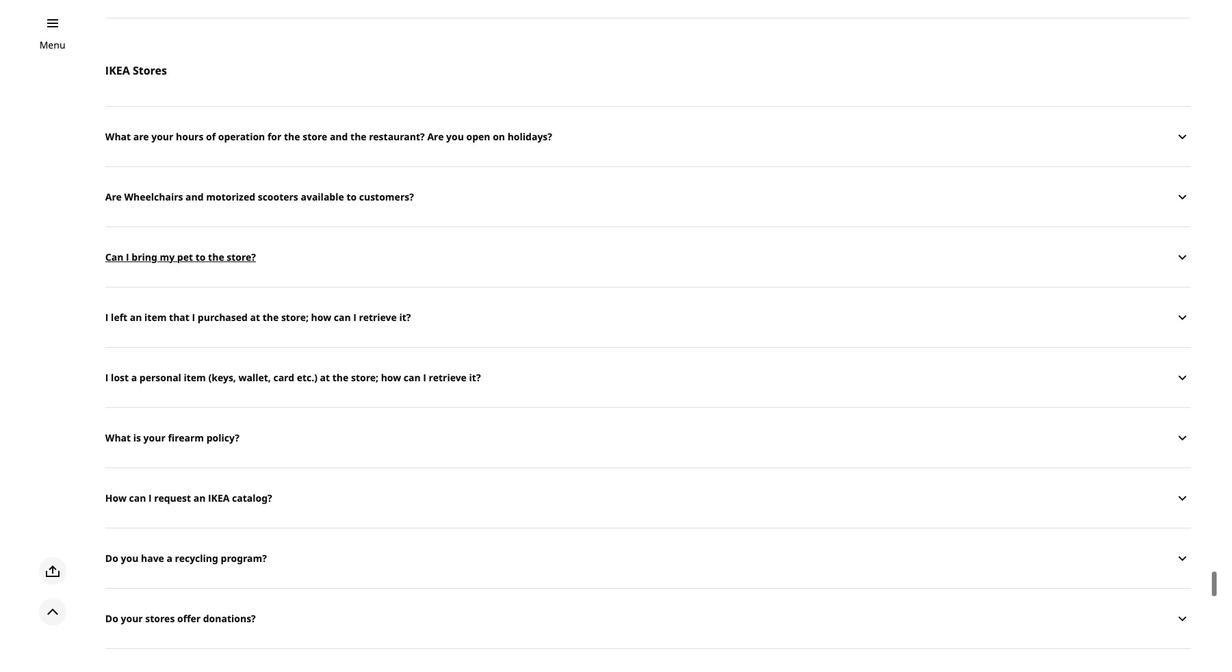 Task type: describe. For each thing, give the bounding box(es) containing it.
left
[[111, 310, 127, 323]]

i left an item that i purchased at the store; how can i retrieve it?
[[105, 310, 411, 323]]

is
[[133, 430, 141, 444]]

stores
[[133, 62, 167, 77]]

purchased
[[198, 310, 248, 323]]

how
[[105, 491, 127, 504]]

1 vertical spatial a
[[167, 551, 173, 564]]

policy?
[[207, 430, 240, 444]]

0 vertical spatial to
[[347, 189, 357, 202]]

what for what are your hours of operation for the store and the restaurant? are you open on holidays?
[[105, 129, 131, 142]]

ikea stores
[[105, 62, 167, 77]]

recycling
[[175, 551, 218, 564]]

2 vertical spatial your
[[121, 611, 143, 624]]

the left restaurant?
[[351, 129, 367, 142]]

firearm
[[168, 430, 204, 444]]

1 vertical spatial can
[[404, 370, 421, 383]]

the right for
[[284, 129, 300, 142]]

the right etc.)
[[333, 370, 349, 383]]

can
[[105, 250, 124, 263]]

what are your hours of operation for the store and the restaurant? are you open on holidays?
[[105, 129, 553, 142]]

0 horizontal spatial item
[[145, 310, 167, 323]]

what for what is your firearm policy?
[[105, 430, 131, 444]]

hours
[[176, 129, 204, 142]]

0 horizontal spatial you
[[121, 551, 139, 564]]

0 horizontal spatial and
[[186, 189, 204, 202]]

card
[[274, 370, 295, 383]]

bring
[[132, 250, 157, 263]]

what is your firearm policy? button
[[105, 407, 1192, 467]]

customers?
[[359, 189, 414, 202]]

ikea inside dropdown button
[[208, 491, 230, 504]]

what is your firearm policy?
[[105, 430, 240, 444]]

for
[[268, 129, 282, 142]]

1 horizontal spatial are
[[428, 129, 444, 142]]

available
[[301, 189, 344, 202]]

are wheelchairs and motorized scooters available to customers?
[[105, 189, 414, 202]]

1 horizontal spatial you
[[447, 129, 464, 142]]

are
[[133, 129, 149, 142]]

wheelchairs
[[124, 189, 183, 202]]

that
[[169, 310, 190, 323]]

operation
[[218, 129, 265, 142]]

open
[[467, 129, 491, 142]]

store
[[303, 129, 328, 142]]

0 vertical spatial retrieve
[[359, 310, 397, 323]]

the left store?
[[208, 250, 224, 263]]

on
[[493, 129, 505, 142]]

0 vertical spatial at
[[250, 310, 260, 323]]

personal
[[140, 370, 181, 383]]

pet
[[177, 250, 193, 263]]

do for do you have a recycling program?
[[105, 551, 118, 564]]

are wheelchairs and motorized scooters available to customers? button
[[105, 166, 1192, 226]]

1 vertical spatial are
[[105, 189, 122, 202]]

1 horizontal spatial can
[[334, 310, 351, 323]]



Task type: locate. For each thing, give the bounding box(es) containing it.
stores
[[145, 611, 175, 624]]

1 horizontal spatial at
[[320, 370, 330, 383]]

what left "is"
[[105, 430, 131, 444]]

the right the purchased
[[263, 310, 279, 323]]

and left motorized at the top left of the page
[[186, 189, 204, 202]]

ikea left stores
[[105, 62, 130, 77]]

0 vertical spatial store;
[[281, 310, 309, 323]]

can i bring my pet to the store? button
[[105, 226, 1192, 286]]

wallet,
[[239, 370, 271, 383]]

1 vertical spatial ikea
[[208, 491, 230, 504]]

0 vertical spatial an
[[130, 310, 142, 323]]

at right etc.)
[[320, 370, 330, 383]]

0 vertical spatial it?
[[400, 310, 411, 323]]

1 vertical spatial do
[[105, 611, 118, 624]]

0 horizontal spatial retrieve
[[359, 310, 397, 323]]

how inside i lost a personal item (keys, wallet, card etc.) at the store; how can i retrieve it? dropdown button
[[381, 370, 401, 383]]

do your stores offer donations?
[[105, 611, 256, 624]]

0 horizontal spatial how
[[311, 310, 332, 323]]

the
[[284, 129, 300, 142], [351, 129, 367, 142], [208, 250, 224, 263], [263, 310, 279, 323], [333, 370, 349, 383]]

menu
[[39, 38, 65, 51]]

your for are
[[151, 129, 174, 142]]

(keys,
[[209, 370, 236, 383]]

how can i request an ikea catalog?
[[105, 491, 272, 504]]

1 horizontal spatial a
[[167, 551, 173, 564]]

2 vertical spatial can
[[129, 491, 146, 504]]

0 vertical spatial a
[[131, 370, 137, 383]]

have
[[141, 551, 164, 564]]

item left that
[[145, 310, 167, 323]]

0 horizontal spatial are
[[105, 189, 122, 202]]

1 vertical spatial and
[[186, 189, 204, 202]]

0 horizontal spatial a
[[131, 370, 137, 383]]

0 vertical spatial how
[[311, 310, 332, 323]]

of
[[206, 129, 216, 142]]

1 horizontal spatial an
[[194, 491, 206, 504]]

are left wheelchairs at the top of the page
[[105, 189, 122, 202]]

1 vertical spatial to
[[196, 250, 206, 263]]

can
[[334, 310, 351, 323], [404, 370, 421, 383], [129, 491, 146, 504]]

1 vertical spatial at
[[320, 370, 330, 383]]

0 vertical spatial and
[[330, 129, 348, 142]]

it?
[[400, 310, 411, 323], [469, 370, 481, 383]]

what left are
[[105, 129, 131, 142]]

and
[[330, 129, 348, 142], [186, 189, 204, 202]]

1 vertical spatial what
[[105, 430, 131, 444]]

ikea
[[105, 62, 130, 77], [208, 491, 230, 504]]

1 horizontal spatial how
[[381, 370, 401, 383]]

my
[[160, 250, 175, 263]]

store; right etc.)
[[351, 370, 379, 383]]

you
[[447, 129, 464, 142], [121, 551, 139, 564]]

store;
[[281, 310, 309, 323], [351, 370, 379, 383]]

and right store
[[330, 129, 348, 142]]

do you have a recycling program?
[[105, 551, 267, 564]]

to right the available
[[347, 189, 357, 202]]

do your stores offer donations? button
[[105, 588, 1192, 648]]

do for do your stores offer donations?
[[105, 611, 118, 624]]

can i bring my pet to the store?
[[105, 250, 256, 263]]

2 do from the top
[[105, 611, 118, 624]]

i
[[126, 250, 129, 263], [105, 310, 109, 323], [192, 310, 195, 323], [354, 310, 357, 323], [105, 370, 109, 383], [423, 370, 427, 383], [149, 491, 152, 504]]

holidays?
[[508, 129, 553, 142]]

you left have at bottom
[[121, 551, 139, 564]]

an right request
[[194, 491, 206, 504]]

a right have at bottom
[[167, 551, 173, 564]]

at right the purchased
[[250, 310, 260, 323]]

are
[[428, 129, 444, 142], [105, 189, 122, 202]]

0 horizontal spatial it?
[[400, 310, 411, 323]]

to
[[347, 189, 357, 202], [196, 250, 206, 263]]

to right pet on the left of page
[[196, 250, 206, 263]]

how inside i left an item that i purchased at the store; how can i retrieve it? dropdown button
[[311, 310, 332, 323]]

2 horizontal spatial can
[[404, 370, 421, 383]]

i lost a personal item (keys, wallet, card etc.) at the store; how can i retrieve it?
[[105, 370, 481, 383]]

your for is
[[144, 430, 166, 444]]

1 vertical spatial store;
[[351, 370, 379, 383]]

1 do from the top
[[105, 551, 118, 564]]

lost
[[111, 370, 129, 383]]

1 horizontal spatial item
[[184, 370, 206, 383]]

store?
[[227, 250, 256, 263]]

program?
[[221, 551, 267, 564]]

your right are
[[151, 129, 174, 142]]

0 vertical spatial what
[[105, 129, 131, 142]]

0 horizontal spatial to
[[196, 250, 206, 263]]

0 vertical spatial you
[[447, 129, 464, 142]]

you left open at top left
[[447, 129, 464, 142]]

offer
[[177, 611, 201, 624]]

an right left
[[130, 310, 142, 323]]

0 vertical spatial are
[[428, 129, 444, 142]]

item
[[145, 310, 167, 323], [184, 370, 206, 383]]

1 vertical spatial item
[[184, 370, 206, 383]]

etc.)
[[297, 370, 318, 383]]

what inside what are your hours of operation for the store and the restaurant? are you open on holidays? dropdown button
[[105, 129, 131, 142]]

2 what from the top
[[105, 430, 131, 444]]

1 vertical spatial it?
[[469, 370, 481, 383]]

1 vertical spatial your
[[144, 430, 166, 444]]

do
[[105, 551, 118, 564], [105, 611, 118, 624]]

scooters
[[258, 189, 298, 202]]

1 vertical spatial an
[[194, 491, 206, 504]]

1 horizontal spatial and
[[330, 129, 348, 142]]

how
[[311, 310, 332, 323], [381, 370, 401, 383]]

motorized
[[206, 189, 255, 202]]

restaurant?
[[369, 129, 425, 142]]

1 vertical spatial retrieve
[[429, 370, 467, 383]]

0 vertical spatial your
[[151, 129, 174, 142]]

0 horizontal spatial at
[[250, 310, 260, 323]]

it? inside i left an item that i purchased at the store; how can i retrieve it? dropdown button
[[400, 310, 411, 323]]

0 horizontal spatial ikea
[[105, 62, 130, 77]]

1 vertical spatial you
[[121, 551, 139, 564]]

catalog?
[[232, 491, 272, 504]]

are right restaurant?
[[428, 129, 444, 142]]

an
[[130, 310, 142, 323], [194, 491, 206, 504]]

donations?
[[203, 611, 256, 624]]

your
[[151, 129, 174, 142], [144, 430, 166, 444], [121, 611, 143, 624]]

1 horizontal spatial to
[[347, 189, 357, 202]]

0 vertical spatial item
[[145, 310, 167, 323]]

0 vertical spatial do
[[105, 551, 118, 564]]

1 horizontal spatial store;
[[351, 370, 379, 383]]

1 what from the top
[[105, 129, 131, 142]]

ikea left catalog?
[[208, 491, 230, 504]]

it? inside i lost a personal item (keys, wallet, card etc.) at the store; how can i retrieve it? dropdown button
[[469, 370, 481, 383]]

i left an item that i purchased at the store; how can i retrieve it? button
[[105, 286, 1192, 347]]

do left have at bottom
[[105, 551, 118, 564]]

how can i request an ikea catalog? button
[[105, 467, 1192, 527]]

item left (keys,
[[184, 370, 206, 383]]

retrieve
[[359, 310, 397, 323], [429, 370, 467, 383]]

at
[[250, 310, 260, 323], [320, 370, 330, 383]]

0 horizontal spatial an
[[130, 310, 142, 323]]

store; up i lost a personal item (keys, wallet, card etc.) at the store; how can i retrieve it?
[[281, 310, 309, 323]]

i lost a personal item (keys, wallet, card etc.) at the store; how can i retrieve it? button
[[105, 347, 1192, 407]]

1 horizontal spatial it?
[[469, 370, 481, 383]]

your right "is"
[[144, 430, 166, 444]]

a
[[131, 370, 137, 383], [167, 551, 173, 564]]

a right lost
[[131, 370, 137, 383]]

0 vertical spatial can
[[334, 310, 351, 323]]

0 horizontal spatial store;
[[281, 310, 309, 323]]

request
[[154, 491, 191, 504]]

your left stores
[[121, 611, 143, 624]]

0 vertical spatial ikea
[[105, 62, 130, 77]]

menu button
[[39, 38, 65, 53]]

do left stores
[[105, 611, 118, 624]]

what
[[105, 129, 131, 142], [105, 430, 131, 444]]

0 horizontal spatial can
[[129, 491, 146, 504]]

1 vertical spatial how
[[381, 370, 401, 383]]

what inside what is your firearm policy? dropdown button
[[105, 430, 131, 444]]

1 horizontal spatial ikea
[[208, 491, 230, 504]]

do you have a recycling program? button
[[105, 527, 1192, 588]]

1 horizontal spatial retrieve
[[429, 370, 467, 383]]

what are your hours of operation for the store and the restaurant? are you open on holidays? button
[[105, 106, 1192, 166]]



Task type: vqa. For each thing, say whether or not it's contained in the screenshot.
the Review: 4.7 out of 5 stars. Total reviews: 1308 image
no



